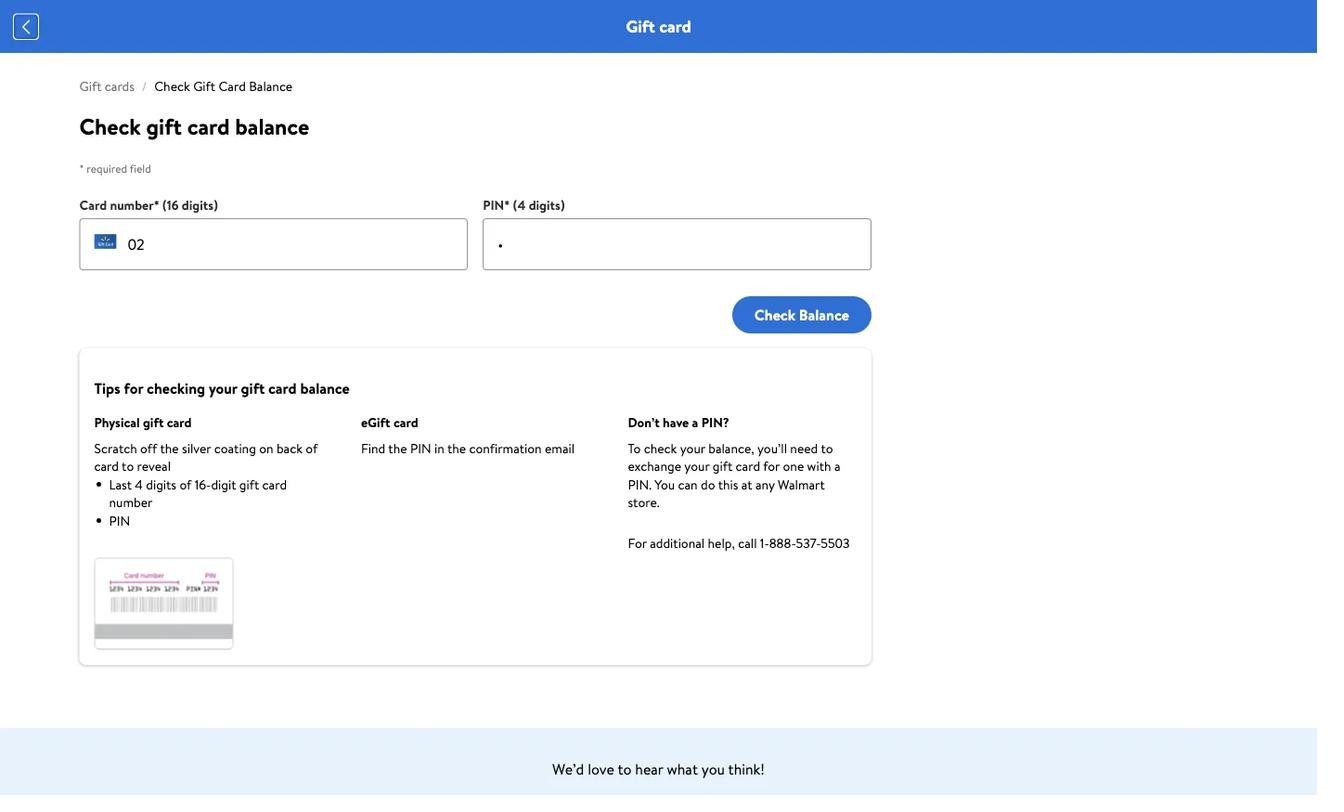 Task type: vqa. For each thing, say whether or not it's contained in the screenshot.
leftmost the Series
no



Task type: describe. For each thing, give the bounding box(es) containing it.
walmart
[[778, 475, 826, 493]]

tips for checking your gift card balance
[[94, 378, 350, 398]]

for additional help, call 1-888-537-5503
[[628, 534, 850, 552]]

back image
[[15, 16, 37, 38]]

scratch
[[94, 439, 137, 457]]

2 the from the left
[[389, 439, 407, 457]]

* required field
[[79, 160, 151, 176]]

*
[[79, 160, 84, 176]]

field
[[130, 160, 151, 176]]

gift cards / check gift card balance
[[79, 77, 293, 95]]

pin?
[[702, 413, 730, 431]]

check balance
[[755, 304, 850, 325]]

check for check balance
[[755, 304, 796, 325]]

4
[[135, 475, 143, 493]]

card inside egift card find the pin in the confirmation email
[[394, 413, 419, 431]]

16-
[[195, 475, 211, 493]]

on
[[259, 439, 274, 457]]

with
[[808, 457, 832, 475]]

any
[[756, 475, 775, 493]]

one
[[783, 457, 805, 475]]

can
[[678, 475, 698, 493]]

tips
[[94, 378, 120, 398]]

have
[[663, 413, 689, 431]]

PIN* (4 digits) password field
[[483, 218, 872, 270]]

888-
[[770, 534, 796, 552]]

gift card
[[626, 15, 692, 38]]

gift up on
[[241, 378, 265, 398]]

Card number* (16 digits) text field
[[79, 218, 468, 270]]

0 vertical spatial card
[[219, 77, 246, 95]]

gift down /
[[146, 111, 182, 142]]

537-
[[796, 534, 821, 552]]

3 the from the left
[[448, 439, 466, 457]]

number*
[[110, 196, 159, 214]]

exchange
[[628, 457, 682, 475]]

hear
[[636, 759, 664, 779]]

email
[[545, 439, 575, 457]]

1 horizontal spatial of
[[306, 439, 318, 457]]

in
[[435, 439, 445, 457]]

check gift card balance
[[79, 111, 310, 142]]

check balance button
[[733, 296, 872, 333]]

1 horizontal spatial to
[[618, 759, 632, 779]]

digits
[[146, 475, 176, 493]]

check
[[644, 439, 677, 457]]

silver
[[182, 439, 211, 457]]

help,
[[708, 534, 735, 552]]

0 vertical spatial balance
[[235, 111, 310, 142]]

your left "this"
[[685, 457, 710, 475]]

1-
[[761, 534, 770, 552]]

for inside don't have a pin? to check your balance, you'll need to exchange your gift card for one with a pin. you can do this at any walmart store.
[[764, 457, 780, 475]]

for
[[628, 534, 647, 552]]

we'd love to hear what you think!
[[553, 759, 765, 779]]

balance inside button
[[800, 304, 850, 325]]

think!
[[729, 759, 765, 779]]

(4
[[513, 196, 526, 214]]

1 vertical spatial balance
[[300, 378, 350, 398]]

gift right digit
[[239, 475, 259, 493]]

last
[[109, 475, 132, 493]]



Task type: locate. For each thing, give the bounding box(es) containing it.
0 horizontal spatial the
[[160, 439, 179, 457]]

physical
[[94, 413, 140, 431]]

of
[[306, 439, 318, 457], [180, 475, 192, 493]]

confirmation
[[469, 439, 542, 457]]

what
[[667, 759, 698, 779]]

back
[[277, 439, 303, 457]]

you
[[702, 759, 725, 779]]

0 horizontal spatial check
[[79, 111, 141, 142]]

check
[[154, 77, 190, 95], [79, 111, 141, 142], [755, 304, 796, 325]]

gift for gift card
[[626, 15, 656, 38]]

digits) right (4
[[529, 196, 565, 214]]

for left one
[[764, 457, 780, 475]]

1 horizontal spatial digits)
[[529, 196, 565, 214]]

egift
[[361, 413, 391, 431]]

check inside button
[[755, 304, 796, 325]]

1 vertical spatial pin
[[109, 511, 130, 529]]

2 horizontal spatial check
[[755, 304, 796, 325]]

of right back
[[306, 439, 318, 457]]

balance up back
[[300, 378, 350, 398]]

balance
[[249, 77, 293, 95], [800, 304, 850, 325]]

pin inside egift card find the pin in the confirmation email
[[410, 439, 432, 457]]

1 vertical spatial for
[[764, 457, 780, 475]]

this
[[719, 475, 739, 493]]

your down "have"
[[681, 439, 706, 457]]

to left 4
[[122, 457, 134, 475]]

1 horizontal spatial a
[[835, 457, 841, 475]]

1 vertical spatial balance
[[800, 304, 850, 325]]

gift
[[146, 111, 182, 142], [241, 378, 265, 398], [143, 413, 164, 431], [713, 457, 733, 475], [239, 475, 259, 493]]

the inside physical gift card scratch off the silver coating on back of card to reveal last 4 digits of 16-digit gift card number pin
[[160, 439, 179, 457]]

5503
[[821, 534, 850, 552]]

at
[[742, 475, 753, 493]]

1 horizontal spatial gift
[[193, 77, 216, 95]]

cards
[[105, 77, 135, 95]]

we'd
[[553, 759, 585, 779]]

pin left "in"
[[410, 439, 432, 457]]

don't have a pin? to check your balance, you'll need to exchange your gift card for one with a pin. you can do this at any walmart store.
[[628, 413, 841, 511]]

check gift card balance link
[[154, 77, 293, 95]]

the right off
[[160, 439, 179, 457]]

physical gift card: please enter the first 16 digits as gift card number, and the last 4 digits as pin. image
[[94, 557, 234, 650]]

1 horizontal spatial check
[[154, 77, 190, 95]]

0 vertical spatial pin
[[410, 439, 432, 457]]

digits)
[[182, 196, 218, 214], [529, 196, 565, 214]]

to inside physical gift card scratch off the silver coating on back of card to reveal last 4 digits of 16-digit gift card number pin
[[122, 457, 134, 475]]

you'll
[[758, 439, 788, 457]]

do
[[701, 475, 716, 493]]

0 horizontal spatial digits)
[[182, 196, 218, 214]]

of left 16-
[[180, 475, 192, 493]]

to right 'love'
[[618, 759, 632, 779]]

required
[[87, 160, 127, 176]]

the right find
[[389, 439, 407, 457]]

to inside don't have a pin? to check your balance, you'll need to exchange your gift card for one with a pin. you can do this at any walmart store.
[[821, 439, 834, 457]]

balance,
[[709, 439, 755, 457]]

card up check gift card balance
[[219, 77, 246, 95]]

0 horizontal spatial of
[[180, 475, 192, 493]]

egift card find the pin in the confirmation email
[[361, 413, 575, 457]]

physical gift card scratch off the silver coating on back of card to reveal last 4 digits of 16-digit gift card number pin
[[94, 413, 318, 529]]

store.
[[628, 493, 660, 511]]

card number* (16 digits)
[[79, 196, 218, 214]]

0 vertical spatial a
[[693, 413, 699, 431]]

2 horizontal spatial to
[[821, 439, 834, 457]]

gift for gift cards / check gift card balance
[[79, 77, 102, 95]]

1 the from the left
[[160, 439, 179, 457]]

don't
[[628, 413, 660, 431]]

1 vertical spatial of
[[180, 475, 192, 493]]

0 vertical spatial balance
[[249, 77, 293, 95]]

coating
[[214, 439, 256, 457]]

check for check gift card balance
[[79, 111, 141, 142]]

2 horizontal spatial gift
[[626, 15, 656, 38]]

your right checking
[[209, 378, 237, 398]]

off
[[140, 439, 157, 457]]

to
[[821, 439, 834, 457], [122, 457, 134, 475], [618, 759, 632, 779]]

gift inside don't have a pin? to check your balance, you'll need to exchange your gift card for one with a pin. you can do this at any walmart store.
[[713, 457, 733, 475]]

0 horizontal spatial to
[[122, 457, 134, 475]]

balance down check gift card balance link
[[235, 111, 310, 142]]

a right "have"
[[693, 413, 699, 431]]

to right need
[[821, 439, 834, 457]]

/
[[142, 77, 147, 95]]

0 horizontal spatial card
[[79, 196, 107, 214]]

2 horizontal spatial the
[[448, 439, 466, 457]]

0 vertical spatial of
[[306, 439, 318, 457]]

for
[[124, 378, 143, 398], [764, 457, 780, 475]]

0 horizontal spatial for
[[124, 378, 143, 398]]

1 vertical spatial a
[[835, 457, 841, 475]]

0 vertical spatial for
[[124, 378, 143, 398]]

(16
[[163, 196, 179, 214]]

pin down last
[[109, 511, 130, 529]]

additional
[[650, 534, 705, 552]]

0 vertical spatial check
[[154, 77, 190, 95]]

you
[[655, 475, 675, 493]]

0 horizontal spatial pin
[[109, 511, 130, 529]]

gift up off
[[143, 413, 164, 431]]

the right "in"
[[448, 439, 466, 457]]

pin* (4 digits)
[[483, 196, 565, 214]]

for right tips in the left of the page
[[124, 378, 143, 398]]

the
[[160, 439, 179, 457], [389, 439, 407, 457], [448, 439, 466, 457]]

find
[[361, 439, 386, 457]]

a
[[693, 413, 699, 431], [835, 457, 841, 475]]

need
[[791, 439, 819, 457]]

gift cards link
[[79, 77, 135, 95]]

0 horizontal spatial a
[[693, 413, 699, 431]]

number
[[109, 493, 153, 511]]

gift left at
[[713, 457, 733, 475]]

a right with
[[835, 457, 841, 475]]

digit
[[211, 475, 236, 493]]

balance
[[235, 111, 310, 142], [300, 378, 350, 398]]

digits) right (16
[[182, 196, 218, 214]]

0 horizontal spatial gift
[[79, 77, 102, 95]]

1 horizontal spatial pin
[[410, 439, 432, 457]]

checking
[[147, 378, 205, 398]]

1 horizontal spatial the
[[389, 439, 407, 457]]

1 vertical spatial check
[[79, 111, 141, 142]]

1 horizontal spatial card
[[219, 77, 246, 95]]

love
[[588, 759, 615, 779]]

pin*
[[483, 196, 510, 214]]

1 vertical spatial card
[[79, 196, 107, 214]]

card
[[219, 77, 246, 95], [79, 196, 107, 214]]

gift
[[626, 15, 656, 38], [79, 77, 102, 95], [193, 77, 216, 95]]

pin
[[410, 439, 432, 457], [109, 511, 130, 529]]

pin.
[[628, 475, 652, 493]]

2 digits) from the left
[[529, 196, 565, 214]]

1 horizontal spatial balance
[[800, 304, 850, 325]]

1 digits) from the left
[[182, 196, 218, 214]]

card down *
[[79, 196, 107, 214]]

card
[[660, 15, 692, 38], [187, 111, 230, 142], [268, 378, 297, 398], [167, 413, 192, 431], [394, 413, 419, 431], [94, 457, 119, 475], [736, 457, 761, 475], [262, 475, 287, 493]]

reveal
[[137, 457, 171, 475]]

call
[[739, 534, 757, 552]]

1 horizontal spatial for
[[764, 457, 780, 475]]

pin inside physical gift card scratch off the silver coating on back of card to reveal last 4 digits of 16-digit gift card number pin
[[109, 511, 130, 529]]

0 horizontal spatial balance
[[249, 77, 293, 95]]

to
[[628, 439, 641, 457]]

2 vertical spatial check
[[755, 304, 796, 325]]

your
[[209, 378, 237, 398], [681, 439, 706, 457], [685, 457, 710, 475]]

card inside don't have a pin? to check your balance, you'll need to exchange your gift card for one with a pin. you can do this at any walmart store.
[[736, 457, 761, 475]]



